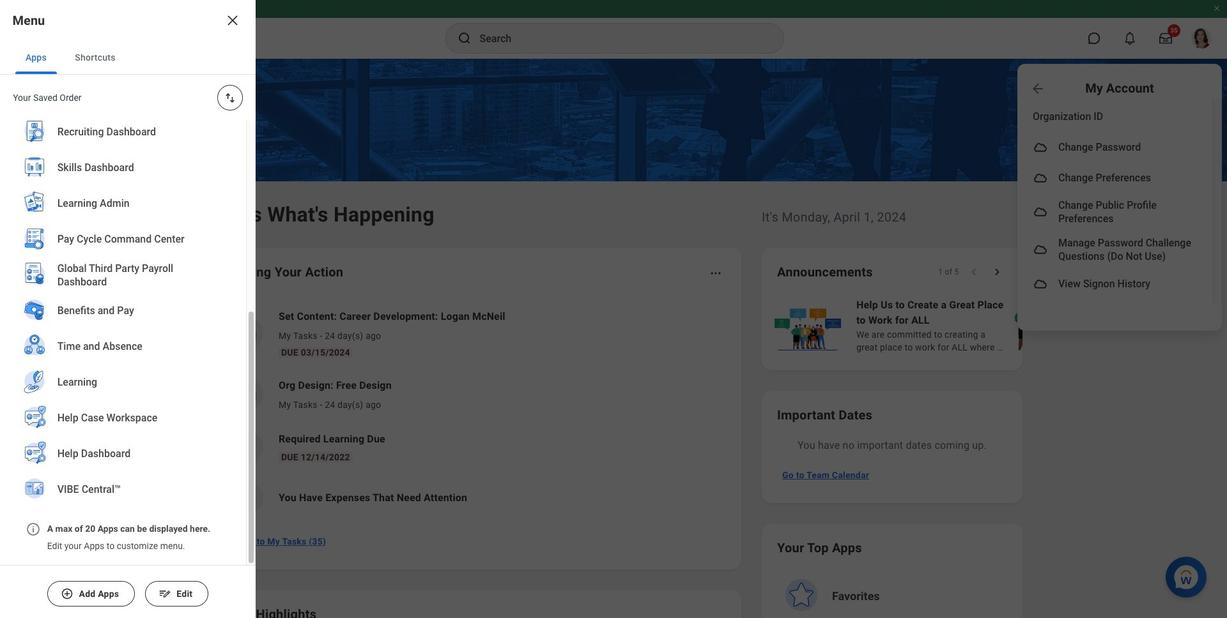 Task type: vqa. For each thing, say whether or not it's contained in the screenshot.
chevron right small image
yes



Task type: locate. For each thing, give the bounding box(es) containing it.
avatar image for 1st menu item from the bottom
[[1033, 277, 1048, 292]]

3 menu item from the top
[[1017, 194, 1212, 231]]

1 avatar image from the top
[[1033, 140, 1048, 155]]

1 inbox image from the top
[[238, 324, 258, 343]]

1 menu item from the top
[[1017, 132, 1212, 163]]

notifications large image
[[1124, 32, 1136, 45]]

inbox large image
[[1159, 32, 1172, 45]]

status
[[938, 267, 959, 277]]

0 vertical spatial inbox image
[[238, 324, 258, 343]]

list
[[0, 0, 246, 518], [772, 297, 1227, 355], [220, 299, 726, 524]]

chevron right small image
[[991, 266, 1003, 279]]

1 vertical spatial inbox image
[[238, 385, 258, 405]]

5 avatar image from the top
[[1033, 277, 1048, 292]]

4 menu item from the top
[[1017, 231, 1212, 269]]

x image
[[225, 13, 240, 28]]

2 avatar image from the top
[[1033, 171, 1048, 186]]

inbox image
[[238, 324, 258, 343], [238, 385, 258, 405]]

menu
[[1017, 98, 1222, 303]]

main content
[[0, 59, 1227, 619]]

4 avatar image from the top
[[1033, 242, 1048, 258]]

3 avatar image from the top
[[1033, 205, 1048, 220]]

back image
[[1030, 81, 1046, 96]]

avatar image
[[1033, 140, 1048, 155], [1033, 171, 1048, 186], [1033, 205, 1048, 220], [1033, 242, 1048, 258], [1033, 277, 1048, 292]]

avatar image for third menu item from the top of the page
[[1033, 205, 1048, 220]]

book open image
[[238, 438, 258, 457]]

banner
[[0, 0, 1227, 331]]

search image
[[457, 31, 472, 46]]

info image
[[26, 522, 41, 538]]

menu item
[[1017, 132, 1212, 163], [1017, 163, 1212, 194], [1017, 194, 1212, 231], [1017, 231, 1212, 269], [1017, 269, 1212, 300]]

tab list
[[0, 41, 256, 75]]

avatar image for second menu item
[[1033, 171, 1048, 186]]



Task type: describe. For each thing, give the bounding box(es) containing it.
logan mcneil image
[[1191, 28, 1212, 49]]

plus circle image
[[61, 588, 74, 601]]

global navigation dialog
[[0, 0, 256, 619]]

dashboard expenses image
[[238, 489, 258, 508]]

list inside the global navigation dialog
[[0, 0, 246, 518]]

2 menu item from the top
[[1017, 163, 1212, 194]]

text edit image
[[158, 588, 171, 601]]

avatar image for fourth menu item from the top of the page
[[1033, 242, 1048, 258]]

5 menu item from the top
[[1017, 269, 1212, 300]]

chevron left small image
[[968, 266, 980, 279]]

close environment banner image
[[1213, 4, 1221, 12]]

2 inbox image from the top
[[238, 385, 258, 405]]

avatar image for 5th menu item from the bottom of the page
[[1033, 140, 1048, 155]]

sort image
[[224, 91, 236, 104]]



